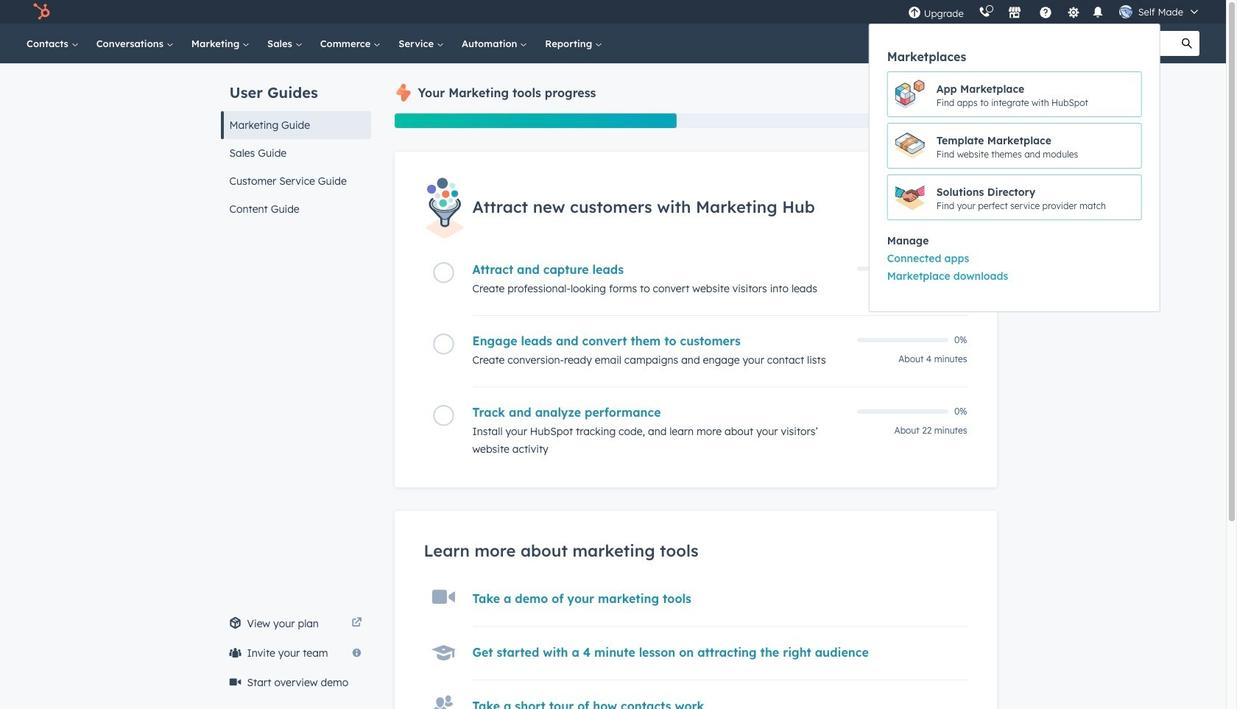 Task type: locate. For each thing, give the bounding box(es) containing it.
1 vertical spatial group
[[870, 250, 1160, 285]]

group
[[870, 71, 1160, 220], [870, 250, 1160, 285]]

1 link opens in a new window image from the top
[[352, 615, 362, 633]]

progress bar
[[394, 113, 677, 128]]

0 vertical spatial group
[[870, 71, 1160, 220]]

link opens in a new window image
[[352, 615, 362, 633], [352, 618, 362, 629]]

menu
[[869, 0, 1208, 312], [869, 24, 1160, 312]]

2 menu from the top
[[869, 24, 1160, 312]]

1 menu from the top
[[869, 0, 1208, 312]]

2 link opens in a new window image from the top
[[352, 618, 362, 629]]

menu item
[[869, 0, 1160, 312], [870, 250, 1160, 267], [870, 267, 1160, 285]]

1 group from the top
[[870, 71, 1160, 220]]



Task type: describe. For each thing, give the bounding box(es) containing it.
Search HubSpot search field
[[1019, 31, 1175, 56]]

user guides element
[[221, 63, 371, 223]]

ruby anderson image
[[1119, 5, 1132, 18]]

marketplaces image
[[1008, 7, 1021, 20]]

2 group from the top
[[870, 250, 1160, 285]]



Task type: vqa. For each thing, say whether or not it's contained in the screenshot.
the top group
yes



